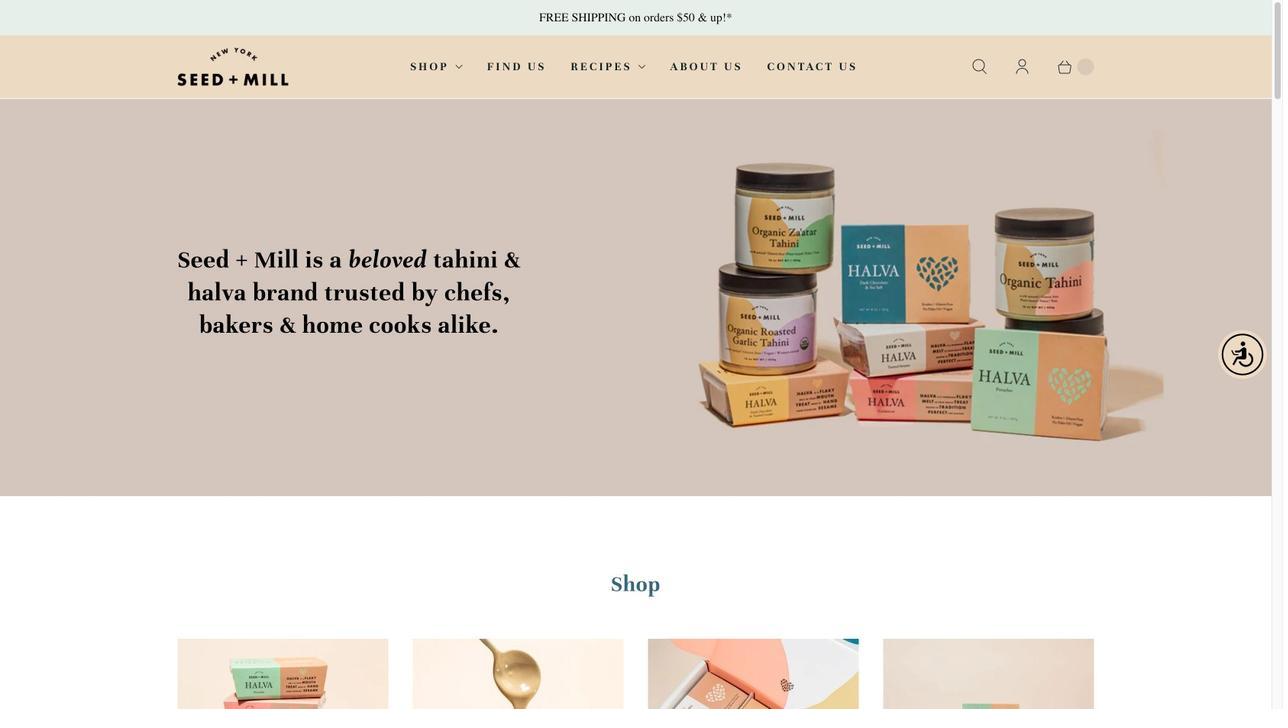 Task type: locate. For each thing, give the bounding box(es) containing it.
halva library; a stack of all five halva flavors. image
[[178, 640, 389, 710]]

a jar of organic tahini with a spoon dripping tahini into it image
[[413, 640, 624, 710]]

announcement element
[[0, 0, 1272, 36]]



Task type: describe. For each thing, give the bounding box(es) containing it.
slide 1 of 1 element
[[0, 99, 1272, 497]]

search image
[[971, 58, 989, 76]]

seed and mill logo image
[[178, 48, 288, 86]]

my account image
[[1014, 58, 1032, 76]]

an image of three halva containers in a shipper box with a recipe card on the side. image
[[648, 640, 859, 710]]

ultimate gift set; three jars of tahini and five containers of halva. image
[[884, 640, 1095, 710]]



Task type: vqa. For each thing, say whether or not it's contained in the screenshot.
An Image Of Three Halva Containers In A Shipper Box With A Recipe Card On The Side. at the right bottom
yes



